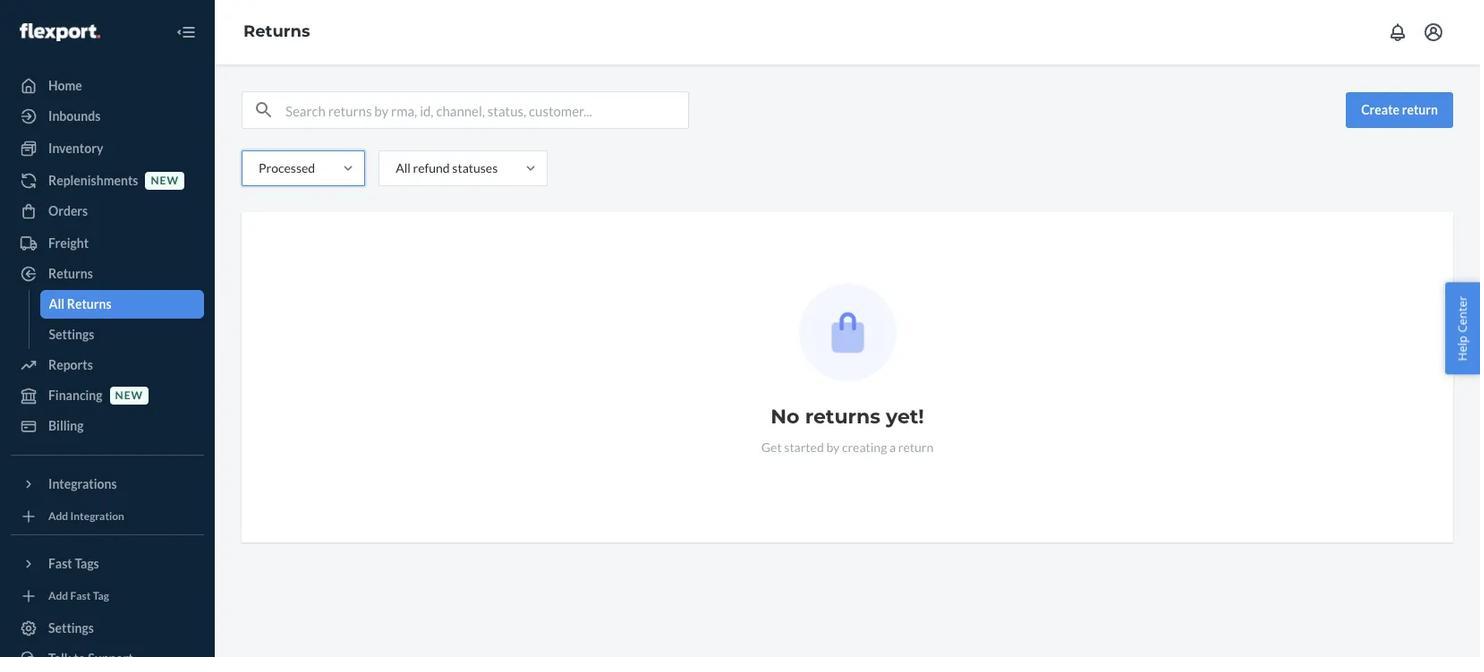 Task type: vqa. For each thing, say whether or not it's contained in the screenshot.
settings
yes



Task type: locate. For each thing, give the bounding box(es) containing it.
all down freight
[[49, 296, 64, 312]]

a
[[890, 440, 896, 455]]

return
[[1403, 102, 1439, 117], [899, 440, 934, 455]]

returns
[[806, 405, 881, 429]]

help center button
[[1446, 283, 1481, 375]]

processed
[[259, 160, 315, 175]]

0 vertical spatial fast
[[48, 556, 72, 571]]

return right create
[[1403, 102, 1439, 117]]

integration
[[70, 510, 124, 523]]

1 horizontal spatial all
[[396, 160, 411, 175]]

1 settings from the top
[[49, 327, 94, 342]]

fast tags
[[48, 556, 99, 571]]

1 vertical spatial return
[[899, 440, 934, 455]]

0 vertical spatial all
[[396, 160, 411, 175]]

settings
[[49, 327, 94, 342], [48, 621, 94, 636]]

1 vertical spatial all
[[49, 296, 64, 312]]

returns
[[244, 22, 310, 41], [48, 266, 93, 281], [67, 296, 112, 312]]

all returns
[[49, 296, 112, 312]]

0 vertical spatial settings
[[49, 327, 94, 342]]

all
[[396, 160, 411, 175], [49, 296, 64, 312]]

new
[[151, 174, 179, 188], [115, 389, 143, 402]]

return inside button
[[1403, 102, 1439, 117]]

close navigation image
[[175, 21, 197, 43]]

by
[[827, 440, 840, 455]]

add fast tag link
[[11, 586, 204, 607]]

help center
[[1455, 296, 1472, 361]]

returns inside all returns link
[[67, 296, 112, 312]]

1 horizontal spatial return
[[1403, 102, 1439, 117]]

return right the a
[[899, 440, 934, 455]]

returns link
[[244, 22, 310, 41], [11, 260, 204, 288]]

2 vertical spatial returns
[[67, 296, 112, 312]]

billing
[[48, 418, 84, 433]]

add fast tag
[[48, 590, 109, 603]]

inbounds
[[48, 108, 101, 124]]

0 horizontal spatial new
[[115, 389, 143, 402]]

add
[[48, 510, 68, 523], [48, 590, 68, 603]]

settings link down all returns link
[[40, 321, 204, 349]]

new down 'reports' link
[[115, 389, 143, 402]]

add for add fast tag
[[48, 590, 68, 603]]

reports
[[48, 357, 93, 372]]

empty list image
[[799, 284, 897, 381]]

0 horizontal spatial returns link
[[11, 260, 204, 288]]

settings link down the add fast tag link
[[11, 614, 204, 643]]

settings link
[[40, 321, 204, 349], [11, 614, 204, 643]]

all left refund
[[396, 160, 411, 175]]

0 vertical spatial new
[[151, 174, 179, 188]]

replenishments
[[48, 173, 138, 188]]

help
[[1455, 336, 1472, 361]]

1 vertical spatial new
[[115, 389, 143, 402]]

refund
[[413, 160, 450, 175]]

1 vertical spatial add
[[48, 590, 68, 603]]

1 vertical spatial settings
[[48, 621, 94, 636]]

0 vertical spatial add
[[48, 510, 68, 523]]

freight
[[48, 235, 89, 251]]

tags
[[75, 556, 99, 571]]

new for financing
[[115, 389, 143, 402]]

add left integration
[[48, 510, 68, 523]]

1 vertical spatial settings link
[[11, 614, 204, 643]]

new up the orders link
[[151, 174, 179, 188]]

0 vertical spatial return
[[1403, 102, 1439, 117]]

fast left tags
[[48, 556, 72, 571]]

settings down add fast tag
[[48, 621, 94, 636]]

1 horizontal spatial returns link
[[244, 22, 310, 41]]

financing
[[48, 388, 103, 403]]

billing link
[[11, 412, 204, 441]]

settings up reports
[[49, 327, 94, 342]]

started
[[785, 440, 824, 455]]

add down fast tags
[[48, 590, 68, 603]]

tag
[[93, 590, 109, 603]]

1 vertical spatial returns
[[48, 266, 93, 281]]

0 horizontal spatial all
[[49, 296, 64, 312]]

fast left 'tag'
[[70, 590, 91, 603]]

no
[[771, 405, 800, 429]]

1 horizontal spatial new
[[151, 174, 179, 188]]

1 add from the top
[[48, 510, 68, 523]]

statuses
[[452, 160, 498, 175]]

0 vertical spatial returns link
[[244, 22, 310, 41]]

open account menu image
[[1424, 21, 1445, 43]]

reports link
[[11, 351, 204, 380]]

2 add from the top
[[48, 590, 68, 603]]

fast
[[48, 556, 72, 571], [70, 590, 91, 603]]



Task type: describe. For each thing, give the bounding box(es) containing it.
home link
[[11, 72, 204, 100]]

all for all returns
[[49, 296, 64, 312]]

inbounds link
[[11, 102, 204, 131]]

returns inside "returns" link
[[48, 266, 93, 281]]

center
[[1455, 296, 1472, 333]]

Search returns by rma, id, channel, status, customer... text field
[[286, 92, 689, 128]]

inventory link
[[11, 134, 204, 163]]

add integration
[[48, 510, 124, 523]]

create return button
[[1347, 92, 1454, 128]]

home
[[48, 78, 82, 93]]

flexport logo image
[[20, 23, 100, 41]]

new for replenishments
[[151, 174, 179, 188]]

open notifications image
[[1388, 21, 1409, 43]]

all refund statuses
[[396, 160, 498, 175]]

orders link
[[11, 197, 204, 226]]

inventory
[[48, 141, 103, 156]]

0 horizontal spatial return
[[899, 440, 934, 455]]

get
[[762, 440, 782, 455]]

fast tags button
[[11, 550, 204, 578]]

add integration link
[[11, 506, 204, 527]]

1 vertical spatial returns link
[[11, 260, 204, 288]]

creating
[[843, 440, 888, 455]]

fast inside dropdown button
[[48, 556, 72, 571]]

integrations
[[48, 476, 117, 492]]

2 settings from the top
[[48, 621, 94, 636]]

add for add integration
[[48, 510, 68, 523]]

orders
[[48, 203, 88, 218]]

freight link
[[11, 229, 204, 258]]

integrations button
[[11, 470, 204, 499]]

create
[[1362, 102, 1400, 117]]

all returns link
[[40, 290, 204, 319]]

0 vertical spatial settings link
[[40, 321, 204, 349]]

1 vertical spatial fast
[[70, 590, 91, 603]]

create return
[[1362, 102, 1439, 117]]

no returns yet!
[[771, 405, 925, 429]]

all for all refund statuses
[[396, 160, 411, 175]]

0 vertical spatial returns
[[244, 22, 310, 41]]

yet!
[[886, 405, 925, 429]]

get started by creating a return
[[762, 440, 934, 455]]



